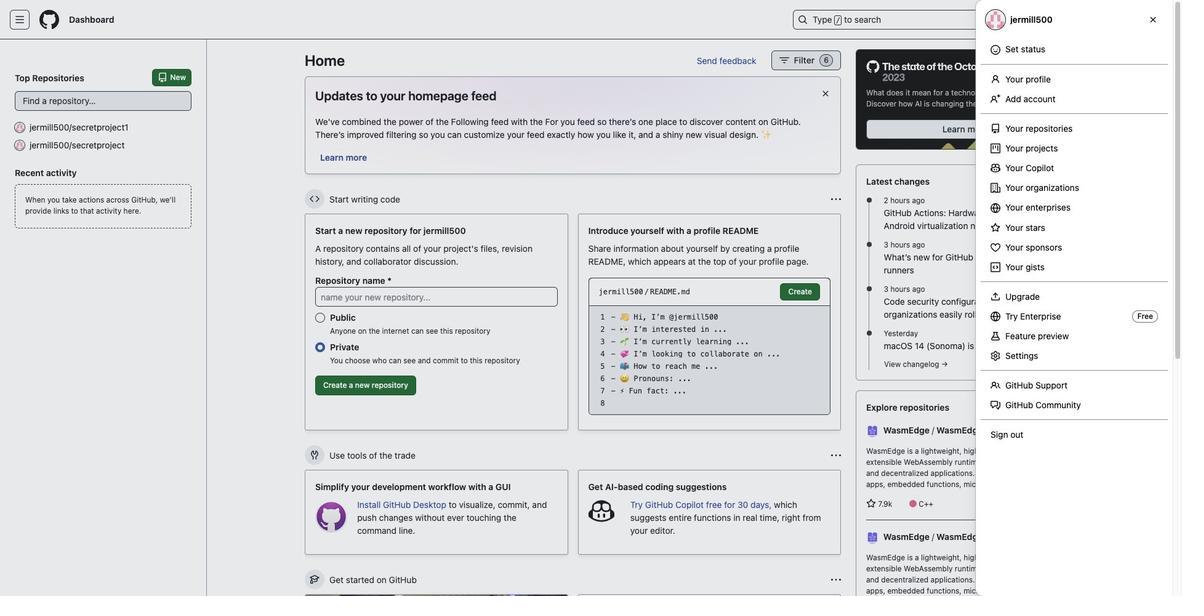 Task type: describe. For each thing, give the bounding box(es) containing it.
3 dot fill image from the top
[[864, 328, 874, 338]]

explore repositories navigation
[[856, 391, 1075, 596]]

explore element
[[856, 49, 1075, 596]]

command palette image
[[994, 15, 1004, 25]]

homepage image
[[39, 10, 59, 30]]

triangle down image
[[1047, 15, 1057, 25]]



Task type: vqa. For each thing, say whether or not it's contained in the screenshot.
the top the 'triangle down' image
no



Task type: locate. For each thing, give the bounding box(es) containing it.
1 vertical spatial dot fill image
[[864, 284, 874, 294]]

1 dot fill image from the top
[[864, 240, 874, 249]]

account element
[[0, 39, 207, 596]]

2 dot fill image from the top
[[864, 284, 874, 294]]

dot fill image
[[864, 240, 874, 249], [864, 284, 874, 294], [864, 328, 874, 338]]

2 vertical spatial dot fill image
[[864, 328, 874, 338]]

plus image
[[1032, 15, 1042, 25]]

star image
[[866, 499, 876, 509]]

0 vertical spatial dot fill image
[[864, 240, 874, 249]]

dot fill image
[[864, 195, 874, 205]]



